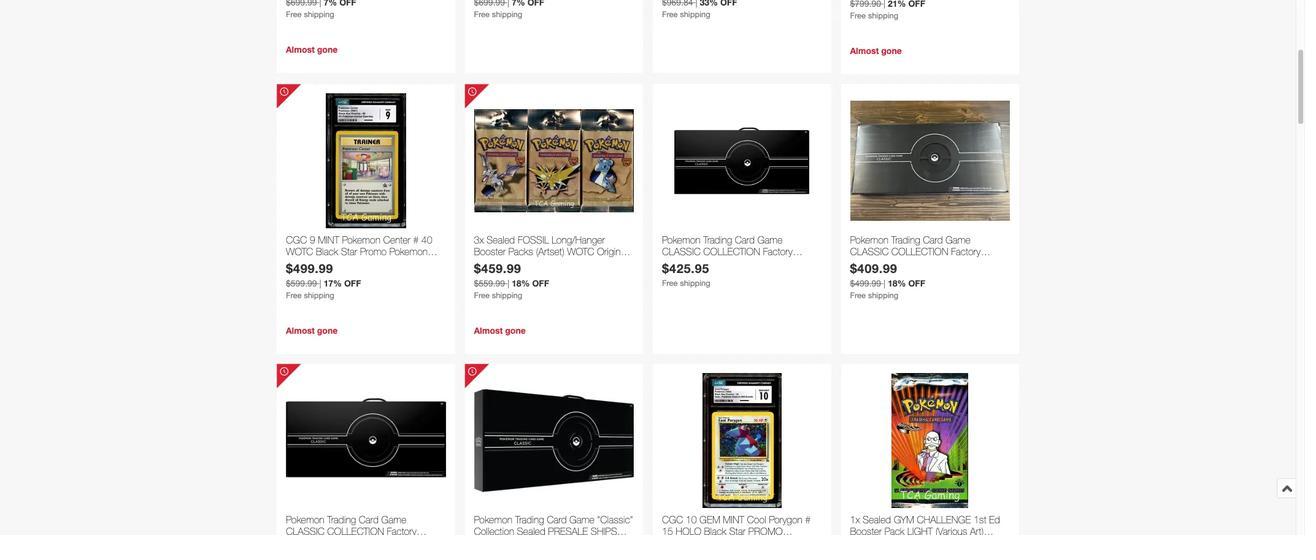 Task type: locate. For each thing, give the bounding box(es) containing it.
shipping inside $409.99 $499.99 | 18% off free shipping
[[868, 291, 899, 300]]

card inside pokemon trading card game classic collection factory sealed case preorder
[[735, 234, 755, 245]]

0 horizontal spatial #
[[413, 234, 419, 245]]

3x sealed fossil long/hanger booster packs (artset) wotc original pokemon cards link
[[474, 234, 634, 269]]

classic for $409.99
[[850, 246, 889, 257]]

card inside pokemon trading card game classic collection factory sealed case english!
[[923, 234, 943, 245]]

pokemon
[[342, 234, 380, 245], [662, 234, 701, 245], [850, 234, 889, 245], [389, 246, 428, 257], [474, 258, 512, 269], [286, 514, 324, 525], [474, 514, 512, 525]]

light
[[908, 526, 933, 535]]

1 horizontal spatial off
[[532, 278, 549, 289]]

off for $459.99
[[532, 278, 549, 289]]

case inside pokemon trading card game classic collection factory sealed case english!
[[881, 258, 906, 269]]

free
[[286, 10, 302, 19], [474, 10, 490, 19], [662, 10, 678, 19], [850, 11, 866, 20], [662, 279, 678, 288], [286, 291, 302, 300], [474, 291, 490, 300], [850, 291, 866, 300]]

18% inside $459.99 $559.99 | 18% off free shipping
[[512, 278, 530, 289]]

challenge
[[917, 514, 971, 525]]

wotc inside cgc 9 mint pokemon center # 40 wotc black star promo pokemon card
[[286, 246, 313, 257]]

factory
[[763, 246, 793, 257], [951, 246, 981, 257]]

game
[[758, 234, 783, 245], [946, 234, 971, 245], [381, 514, 407, 525], [570, 514, 595, 525]]

2 factory from the left
[[951, 246, 981, 257]]

trading inside pokemon trading card game classic collection factory sealed case preorder
[[703, 234, 732, 245]]

0 horizontal spatial mint
[[318, 234, 339, 245]]

| down $409.99
[[884, 279, 886, 289]]

1 horizontal spatial case
[[881, 258, 906, 269]]

0 vertical spatial $499.99
[[286, 261, 333, 276]]

trading for pokemon trading card game classic collection factory sealed case english!
[[891, 234, 921, 245]]

game inside pokemon trading card game "classic" collection sealed presale ship
[[570, 514, 595, 525]]

1 18% from the left
[[512, 278, 530, 289]]

3x sealed fossil long/hanger booster packs (artset) wotc original pokemon cards
[[474, 234, 627, 269]]

case inside pokemon trading card game classic collection factory sealed case preorder
[[693, 258, 718, 269]]

black down gem
[[704, 526, 727, 535]]

1 horizontal spatial 18%
[[888, 278, 906, 289]]

booster down 3x
[[474, 246, 506, 257]]

1 horizontal spatial #
[[805, 514, 811, 525]]

3 off from the left
[[909, 278, 925, 289]]

gym
[[894, 514, 914, 525]]

0 vertical spatial cgc
[[286, 234, 307, 245]]

star
[[341, 246, 357, 257], [729, 526, 746, 535]]

cgc up "15"
[[662, 514, 683, 525]]

free inside $499.99 $599.99 | 17% off free shipping
[[286, 291, 302, 300]]

card inside cgc 9 mint pokemon center # 40 wotc black star promo pokemon card
[[286, 258, 306, 269]]

3 | from the left
[[884, 279, 886, 289]]

$499.99 down $409.99
[[850, 279, 881, 289]]

game inside the pokemon trading card game classic collection factor
[[381, 514, 407, 525]]

0 horizontal spatial cgc
[[286, 234, 307, 245]]

18% down cards
[[512, 278, 530, 289]]

0 horizontal spatial black
[[316, 246, 338, 257]]

collection inside pokemon trading card game classic collection factory sealed case english!
[[892, 246, 949, 257]]

cards
[[515, 258, 540, 269]]

1 vertical spatial booster
[[850, 526, 882, 535]]

booster
[[474, 246, 506, 257], [850, 526, 882, 535]]

game for pokemon trading card game classic collection factory sealed case preorder
[[758, 234, 783, 245]]

1 vertical spatial $499.99
[[850, 279, 881, 289]]

#
[[413, 234, 419, 245], [805, 514, 811, 525]]

almost
[[286, 44, 315, 55], [850, 45, 879, 56], [286, 325, 315, 336], [474, 325, 503, 336]]

0 horizontal spatial |
[[319, 279, 321, 289]]

18%
[[512, 278, 530, 289], [888, 278, 906, 289]]

0 horizontal spatial case
[[693, 258, 718, 269]]

free inside $459.99 $559.99 | 18% off free shipping
[[474, 291, 490, 300]]

pokemon inside pokemon trading card game classic collection factory sealed case preorder
[[662, 234, 701, 245]]

classic for $425.95
[[662, 246, 701, 257]]

wotc
[[286, 246, 313, 257], [567, 246, 594, 257]]

0 horizontal spatial off
[[344, 278, 361, 289]]

wotc inside 3x sealed fossil long/hanger booster packs (artset) wotc original pokemon cards
[[567, 246, 594, 257]]

18% for $459.99
[[512, 278, 530, 289]]

trading for pokemon trading card game classic collection factory sealed case preorder
[[703, 234, 732, 245]]

0 vertical spatial booster
[[474, 246, 506, 257]]

pack
[[885, 526, 905, 535]]

cgc 10 gem mint cool porygon # 15 holo black star prom
[[662, 514, 811, 535]]

0 horizontal spatial star
[[341, 246, 357, 257]]

0 horizontal spatial collection
[[327, 526, 384, 535]]

1 horizontal spatial classic
[[662, 246, 701, 257]]

free inside $409.99 $499.99 | 18% off free shipping
[[850, 291, 866, 300]]

holo
[[676, 526, 702, 535]]

0 horizontal spatial wotc
[[286, 246, 313, 257]]

17%
[[324, 278, 342, 289]]

cgc inside cgc 10 gem mint cool porygon # 15 holo black star prom
[[662, 514, 683, 525]]

wotc down long/hanger
[[567, 246, 594, 257]]

1 vertical spatial cgc
[[662, 514, 683, 525]]

cgc for 15
[[662, 514, 683, 525]]

1 horizontal spatial wotc
[[567, 246, 594, 257]]

cgc 9 mint pokemon center # 40 wotc black star promo pokemon card link
[[286, 234, 446, 269]]

1 | from the left
[[319, 279, 321, 289]]

| down the $459.99
[[508, 279, 509, 289]]

$499.99 $599.99 | 17% off free shipping
[[286, 261, 361, 300]]

card for pokemon trading card game classic collection factory sealed case english!
[[923, 234, 943, 245]]

gem
[[700, 514, 720, 525]]

| inside $499.99 $599.99 | 17% off free shipping
[[319, 279, 321, 289]]

# right porygon
[[805, 514, 811, 525]]

free inside $425.95 free shipping
[[662, 279, 678, 288]]

1 off from the left
[[344, 278, 361, 289]]

card for pokemon trading card game classic collection factory sealed case preorder
[[735, 234, 755, 245]]

collection
[[704, 246, 760, 257], [892, 246, 949, 257], [327, 526, 384, 535]]

0 vertical spatial star
[[341, 246, 357, 257]]

trading inside the pokemon trading card game classic collection factor
[[327, 514, 356, 525]]

collection
[[474, 526, 514, 535]]

$499.99 up the $599.99
[[286, 261, 333, 276]]

1 vertical spatial #
[[805, 514, 811, 525]]

pokemon trading card game classic collection factory sealed case preorder link
[[662, 234, 822, 269]]

0 vertical spatial mint
[[318, 234, 339, 245]]

$425.95
[[662, 261, 710, 276]]

2 wotc from the left
[[567, 246, 594, 257]]

wotc down 9
[[286, 246, 313, 257]]

almost gone
[[286, 44, 338, 55], [850, 45, 902, 56], [286, 325, 338, 336], [474, 325, 526, 336]]

card inside pokemon trading card game "classic" collection sealed presale ship
[[547, 514, 567, 525]]

| for $459.99
[[508, 279, 509, 289]]

(various
[[936, 526, 968, 535]]

off down english!
[[909, 278, 925, 289]]

game inside pokemon trading card game classic collection factory sealed case english!
[[946, 234, 971, 245]]

factory inside pokemon trading card game classic collection factory sealed case english!
[[951, 246, 981, 257]]

classic inside pokemon trading card game classic collection factory sealed case preorder
[[662, 246, 701, 257]]

center
[[383, 234, 411, 245]]

game for pokemon trading card game classic collection factory sealed case english!
[[946, 234, 971, 245]]

card for pokemon trading card game classic collection factor
[[359, 514, 379, 525]]

factory for $425.95
[[763, 246, 793, 257]]

trading for pokemon trading card game "classic" collection sealed presale ship
[[515, 514, 544, 525]]

2 case from the left
[[881, 258, 906, 269]]

off inside $499.99 $599.99 | 17% off free shipping
[[344, 278, 361, 289]]

off down cards
[[532, 278, 549, 289]]

0 vertical spatial black
[[316, 246, 338, 257]]

pokemon inside pokemon trading card game "classic" collection sealed presale ship
[[474, 514, 512, 525]]

2 horizontal spatial |
[[884, 279, 886, 289]]

1 horizontal spatial black
[[704, 526, 727, 535]]

$425.95 free shipping
[[662, 261, 711, 288]]

1 horizontal spatial $499.99
[[850, 279, 881, 289]]

factory inside pokemon trading card game classic collection factory sealed case preorder
[[763, 246, 793, 257]]

1 vertical spatial star
[[729, 526, 746, 535]]

booster down 1x on the bottom right of page
[[850, 526, 882, 535]]

1 vertical spatial mint
[[723, 514, 745, 525]]

0 horizontal spatial booster
[[474, 246, 506, 257]]

$499.99
[[286, 261, 333, 276], [850, 279, 881, 289]]

cgc for wotc
[[286, 234, 307, 245]]

fossil
[[518, 234, 549, 245]]

collection inside pokemon trading card game classic collection factory sealed case preorder
[[704, 246, 760, 257]]

trading inside pokemon trading card game classic collection factory sealed case english!
[[891, 234, 921, 245]]

presale
[[548, 526, 588, 535]]

off right 17%
[[344, 278, 361, 289]]

free shipping
[[286, 10, 334, 19], [474, 10, 522, 19], [662, 10, 711, 19], [850, 11, 899, 20]]

|
[[319, 279, 321, 289], [508, 279, 509, 289], [884, 279, 886, 289]]

$409.99 $499.99 | 18% off free shipping
[[850, 261, 925, 300]]

off
[[344, 278, 361, 289], [532, 278, 549, 289], [909, 278, 925, 289]]

off inside $459.99 $559.99 | 18% off free shipping
[[532, 278, 549, 289]]

star inside cgc 9 mint pokemon center # 40 wotc black star promo pokemon card
[[341, 246, 357, 257]]

2 off from the left
[[532, 278, 549, 289]]

mint
[[318, 234, 339, 245], [723, 514, 745, 525]]

1 vertical spatial black
[[704, 526, 727, 535]]

2 horizontal spatial classic
[[850, 246, 889, 257]]

classic inside the pokemon trading card game classic collection factor
[[286, 526, 325, 535]]

case
[[693, 258, 718, 269], [881, 258, 906, 269]]

cgc left 9
[[286, 234, 307, 245]]

star inside cgc 10 gem mint cool porygon # 15 holo black star prom
[[729, 526, 746, 535]]

1 horizontal spatial factory
[[951, 246, 981, 257]]

$499.99 inside $499.99 $599.99 | 17% off free shipping
[[286, 261, 333, 276]]

1 horizontal spatial booster
[[850, 526, 882, 535]]

preorder
[[720, 258, 770, 269]]

classic
[[662, 246, 701, 257], [850, 246, 889, 257], [286, 526, 325, 535]]

english!
[[908, 258, 950, 269]]

0 vertical spatial #
[[413, 234, 419, 245]]

black up $499.99 $599.99 | 17% off free shipping
[[316, 246, 338, 257]]

1 factory from the left
[[763, 246, 793, 257]]

2 | from the left
[[508, 279, 509, 289]]

# inside cgc 10 gem mint cool porygon # 15 holo black star prom
[[805, 514, 811, 525]]

pokemon trading card game "classic" collection sealed presale ship
[[474, 514, 633, 535]]

ed
[[989, 514, 1000, 525]]

1x sealed gym challenge 1st ed booster pack light (various art link
[[850, 514, 1010, 535]]

2 18% from the left
[[888, 278, 906, 289]]

0 horizontal spatial classic
[[286, 526, 325, 535]]

1st
[[974, 514, 987, 525]]

| inside $409.99 $499.99 | 18% off free shipping
[[884, 279, 886, 289]]

1 wotc from the left
[[286, 246, 313, 257]]

card
[[735, 234, 755, 245], [923, 234, 943, 245], [286, 258, 306, 269], [359, 514, 379, 525], [547, 514, 567, 525]]

sealed
[[487, 234, 515, 245], [662, 258, 691, 269], [850, 258, 879, 269], [863, 514, 891, 525], [517, 526, 545, 535]]

shipping
[[304, 10, 334, 19], [492, 10, 522, 19], [680, 10, 711, 19], [868, 11, 899, 20], [680, 279, 711, 288], [304, 291, 334, 300], [492, 291, 522, 300], [868, 291, 899, 300]]

0 horizontal spatial $499.99
[[286, 261, 333, 276]]

2 horizontal spatial off
[[909, 278, 925, 289]]

1 horizontal spatial cgc
[[662, 514, 683, 525]]

card inside the pokemon trading card game classic collection factor
[[359, 514, 379, 525]]

# left the "40"
[[413, 234, 419, 245]]

1 horizontal spatial |
[[508, 279, 509, 289]]

collection inside the pokemon trading card game classic collection factor
[[327, 526, 384, 535]]

| inside $459.99 $559.99 | 18% off free shipping
[[508, 279, 509, 289]]

porygon
[[769, 514, 803, 525]]

wotc for $499.99
[[286, 246, 313, 257]]

pokemon inside 3x sealed fossil long/hanger booster packs (artset) wotc original pokemon cards
[[474, 258, 512, 269]]

black
[[316, 246, 338, 257], [704, 526, 727, 535]]

mint right 9
[[318, 234, 339, 245]]

1 case from the left
[[693, 258, 718, 269]]

pokemon inside the pokemon trading card game classic collection factor
[[286, 514, 324, 525]]

0 horizontal spatial 18%
[[512, 278, 530, 289]]

promo
[[360, 246, 387, 257]]

1 horizontal spatial collection
[[704, 246, 760, 257]]

card for pokemon trading card game "classic" collection sealed presale ship
[[547, 514, 567, 525]]

black inside cgc 10 gem mint cool porygon # 15 holo black star prom
[[704, 526, 727, 535]]

sealed inside pokemon trading card game "classic" collection sealed presale ship
[[517, 526, 545, 535]]

18% inside $409.99 $499.99 | 18% off free shipping
[[888, 278, 906, 289]]

18% down $409.99
[[888, 278, 906, 289]]

black inside cgc 9 mint pokemon center # 40 wotc black star promo pokemon card
[[316, 246, 338, 257]]

| left 17%
[[319, 279, 321, 289]]

mint inside cgc 10 gem mint cool porygon # 15 holo black star prom
[[723, 514, 745, 525]]

trading inside pokemon trading card game "classic" collection sealed presale ship
[[515, 514, 544, 525]]

gone
[[317, 44, 338, 55], [881, 45, 902, 56], [317, 325, 338, 336], [505, 325, 526, 336]]

9
[[310, 234, 315, 245]]

0 horizontal spatial factory
[[763, 246, 793, 257]]

cgc inside cgc 9 mint pokemon center # 40 wotc black star promo pokemon card
[[286, 234, 307, 245]]

case left preorder
[[693, 258, 718, 269]]

cgc
[[286, 234, 307, 245], [662, 514, 683, 525]]

1 horizontal spatial mint
[[723, 514, 745, 525]]

1 horizontal spatial star
[[729, 526, 746, 535]]

mint left cool
[[723, 514, 745, 525]]

trading
[[703, 234, 732, 245], [891, 234, 921, 245], [327, 514, 356, 525], [515, 514, 544, 525]]

game inside pokemon trading card game classic collection factory sealed case preorder
[[758, 234, 783, 245]]

2 horizontal spatial collection
[[892, 246, 949, 257]]

case left english!
[[881, 258, 906, 269]]

classic inside pokemon trading card game classic collection factory sealed case english!
[[850, 246, 889, 257]]



Task type: vqa. For each thing, say whether or not it's contained in the screenshot.
Unlocked
no



Task type: describe. For each thing, give the bounding box(es) containing it.
$559.99
[[474, 279, 505, 289]]

pokemon trading card game "classic" collection sealed presale ship link
[[474, 514, 634, 535]]

sealed inside 3x sealed fossil long/hanger booster packs (artset) wotc original pokemon cards
[[487, 234, 515, 245]]

factory for $409.99
[[951, 246, 981, 257]]

$459.99
[[474, 261, 521, 276]]

collection for $425.95
[[704, 246, 760, 257]]

pokemon trading card game classic collection factor
[[286, 514, 417, 535]]

collection for $409.99
[[892, 246, 949, 257]]

packs
[[509, 246, 533, 257]]

1x
[[850, 514, 860, 525]]

# inside cgc 9 mint pokemon center # 40 wotc black star promo pokemon card
[[413, 234, 419, 245]]

pokemon trading card game classic collection factory sealed case english!
[[850, 234, 981, 269]]

original
[[597, 246, 627, 257]]

40
[[421, 234, 432, 245]]

game for pokemon trading card game "classic" collection sealed presale ship
[[570, 514, 595, 525]]

3x
[[474, 234, 484, 245]]

18% for $409.99
[[888, 278, 906, 289]]

pokemon trading card game classic collection factory sealed case english! link
[[850, 234, 1010, 269]]

mint inside cgc 9 mint pokemon center # 40 wotc black star promo pokemon card
[[318, 234, 339, 245]]

long/hanger
[[552, 234, 605, 245]]

1x sealed gym challenge 1st ed booster pack light (various art
[[850, 514, 1000, 535]]

sealed inside pokemon trading card game classic collection factory sealed case english!
[[850, 258, 879, 269]]

booster inside 1x sealed gym challenge 1st ed booster pack light (various art
[[850, 526, 882, 535]]

wotc for $459.99
[[567, 246, 594, 257]]

booster inside 3x sealed fossil long/hanger booster packs (artset) wotc original pokemon cards
[[474, 246, 506, 257]]

shipping inside $425.95 free shipping
[[680, 279, 711, 288]]

game for pokemon trading card game classic collection factor
[[381, 514, 407, 525]]

pokemon inside pokemon trading card game classic collection factory sealed case english!
[[850, 234, 889, 245]]

(artset)
[[536, 246, 564, 257]]

"classic"
[[597, 514, 633, 525]]

case for $425.95
[[693, 258, 718, 269]]

off for $499.99
[[344, 278, 361, 289]]

cool
[[747, 514, 766, 525]]

sealed inside 1x sealed gym challenge 1st ed booster pack light (various art
[[863, 514, 891, 525]]

| for $499.99
[[319, 279, 321, 289]]

$459.99 $559.99 | 18% off free shipping
[[474, 261, 549, 300]]

$599.99
[[286, 279, 317, 289]]

cgc 9 mint pokemon center # 40 wotc black star promo pokemon card
[[286, 234, 432, 269]]

pokemon trading card game classic collection factory sealed case preorder
[[662, 234, 793, 269]]

trading for pokemon trading card game classic collection factor
[[327, 514, 356, 525]]

$409.99
[[850, 261, 898, 276]]

10
[[686, 514, 697, 525]]

sealed inside pokemon trading card game classic collection factory sealed case preorder
[[662, 258, 691, 269]]

case for $409.99
[[881, 258, 906, 269]]

cgc 10 gem mint cool porygon # 15 holo black star prom link
[[662, 514, 822, 535]]

off inside $409.99 $499.99 | 18% off free shipping
[[909, 278, 925, 289]]

pokemon trading card game classic collection factor link
[[286, 514, 446, 535]]

shipping inside $459.99 $559.99 | 18% off free shipping
[[492, 291, 522, 300]]

15
[[662, 526, 673, 535]]

$499.99 inside $409.99 $499.99 | 18% off free shipping
[[850, 279, 881, 289]]

shipping inside $499.99 $599.99 | 17% off free shipping
[[304, 291, 334, 300]]



